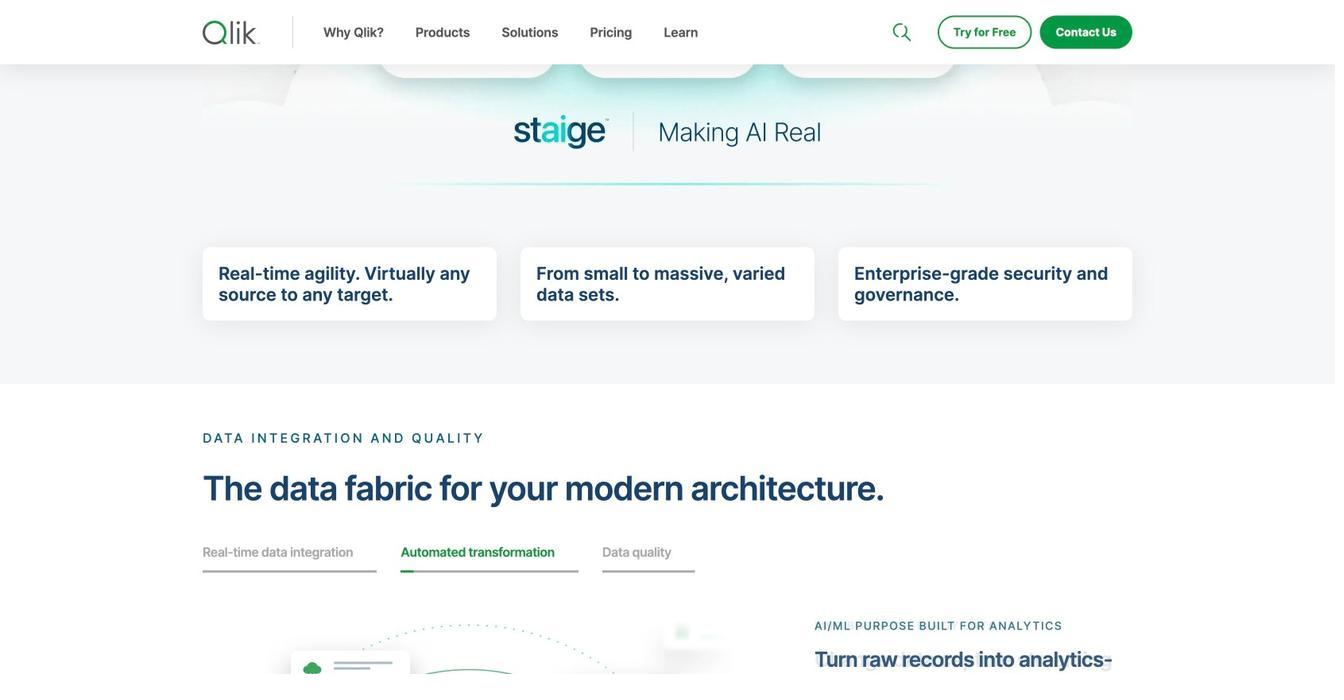Task type: locate. For each thing, give the bounding box(es) containing it.
qlik image
[[203, 21, 260, 45]]

data integration platform  - qlik image
[[203, 0, 1133, 285], [203, 0, 1133, 223]]

login image
[[1082, 0, 1095, 13]]

support image
[[894, 0, 907, 13]]



